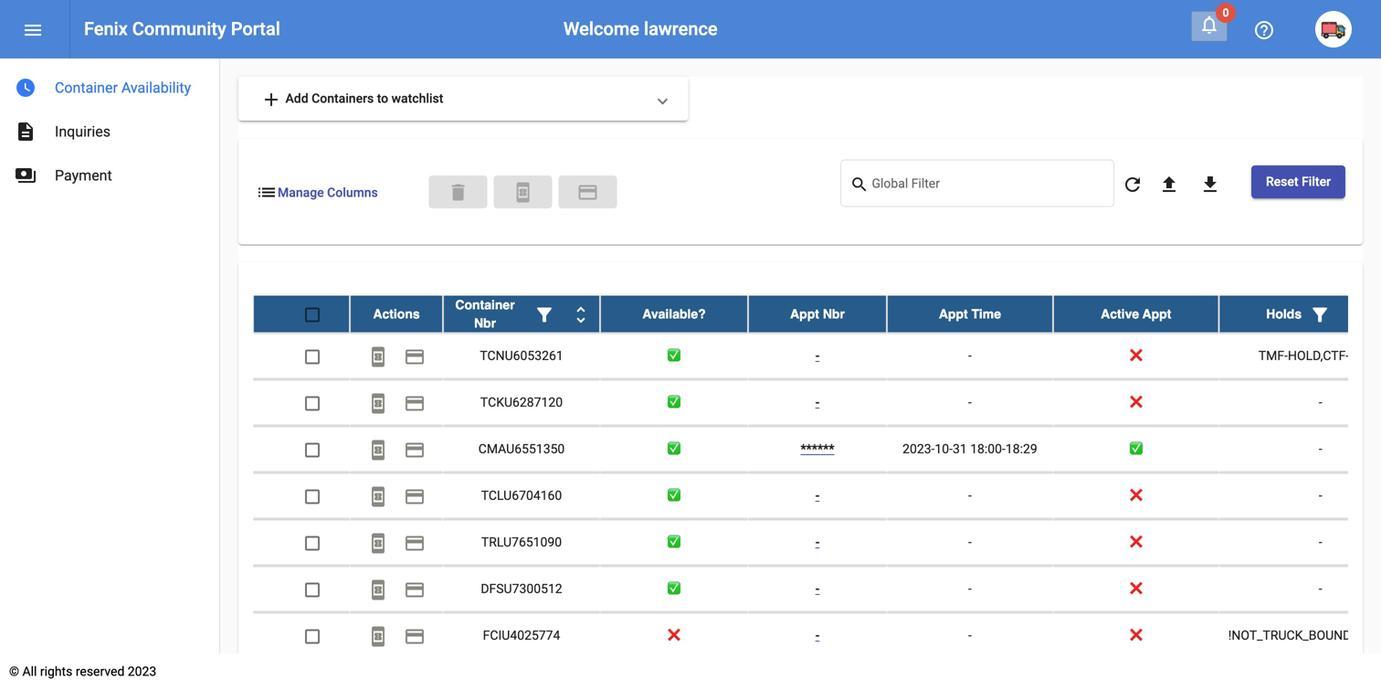 Task type: locate. For each thing, give the bounding box(es) containing it.
notifications_none button
[[1192, 11, 1228, 42]]

1 horizontal spatial nbr
[[823, 307, 845, 321]]

refresh button
[[1115, 165, 1151, 202]]

nbr
[[823, 307, 845, 321], [474, 316, 496, 330]]

add add containers to watchlist
[[260, 88, 444, 110]]

unfold_more button
[[563, 296, 600, 332], [1339, 296, 1376, 332]]

2023-10-31 18:00-18:29
[[903, 441, 1038, 457]]

1 vertical spatial container
[[455, 298, 515, 312]]

container inside navigation
[[55, 79, 118, 96]]

container up inquiries
[[55, 79, 118, 96]]

1 filter_alt button from the left
[[526, 296, 563, 332]]

Global Watchlist Filter field
[[872, 180, 1105, 194]]

available? column header
[[600, 296, 748, 332]]

no color image
[[1199, 14, 1221, 36], [22, 19, 44, 41], [15, 77, 37, 99], [15, 121, 37, 143], [1122, 173, 1144, 195], [1159, 173, 1181, 195], [1200, 173, 1222, 195], [256, 181, 278, 203], [577, 181, 599, 203], [534, 304, 556, 326], [570, 304, 592, 326], [1310, 304, 1332, 326], [367, 346, 389, 368], [367, 392, 389, 414], [404, 532, 426, 554], [404, 579, 426, 601]]

dfsu7300512
[[481, 581, 563, 596]]

tmf-hold,ctf-hold
[[1259, 348, 1382, 363]]

unfold_more
[[570, 304, 592, 326], [1346, 304, 1368, 326]]

no color image containing notifications_none
[[1199, 14, 1221, 36]]

5 - link from the top
[[816, 581, 820, 596]]

tmf-
[[1259, 348, 1289, 363]]

no color image containing unfold_more
[[570, 304, 592, 326]]

- link for tcnu6053261
[[816, 348, 820, 363]]

no color image inside the help_outline "popup button"
[[1254, 19, 1276, 41]]

1 unfold_more from the left
[[570, 304, 592, 326]]

book_online button for tcku6287120
[[360, 384, 397, 421]]

1 appt from the left
[[791, 307, 820, 321]]

payment for fciu4025774
[[404, 625, 426, 647]]

payment for tcku6287120
[[404, 392, 426, 414]]

0 horizontal spatial container
[[55, 79, 118, 96]]

appt nbr
[[791, 307, 845, 321]]

8 row from the top
[[253, 613, 1382, 659]]

1 horizontal spatial appt
[[939, 307, 968, 321]]

book_online for tcku6287120
[[367, 392, 389, 414]]

container up tcnu6053261
[[455, 298, 515, 312]]

payment for tclu6704160
[[404, 486, 426, 508]]

nbr for appt nbr
[[823, 307, 845, 321]]

actions
[[373, 307, 420, 321]]

2 unfold_more button from the left
[[1339, 296, 1376, 332]]

reset filter button
[[1252, 165, 1346, 198]]

container for availability
[[55, 79, 118, 96]]

filter_alt button
[[526, 296, 563, 332], [1302, 296, 1339, 332]]

0 horizontal spatial filter_alt button
[[526, 296, 563, 332]]

unfold_more button up tcnu6053261
[[563, 296, 600, 332]]

❌ for dfsu7300512
[[1130, 581, 1143, 596]]

filter_alt button up tmf-hold,ctf-hold
[[1302, 296, 1339, 332]]

book_online for trlu7651090
[[367, 532, 389, 554]]

no color image inside unfold_more button
[[1346, 304, 1368, 326]]

❌ for trlu7651090
[[1130, 535, 1143, 550]]

book_online button
[[494, 175, 553, 208], [360, 338, 397, 374], [360, 384, 397, 421], [360, 431, 397, 468], [360, 478, 397, 514], [360, 524, 397, 561], [360, 571, 397, 607], [360, 617, 397, 654]]

payment for dfsu7300512
[[404, 579, 426, 601]]

row
[[253, 296, 1382, 333], [253, 333, 1382, 380], [253, 380, 1382, 426], [253, 426, 1382, 473], [253, 473, 1382, 520], [253, 520, 1382, 566], [253, 566, 1382, 613], [253, 613, 1382, 659]]

2 - link from the top
[[816, 395, 820, 410]]

reserved
[[76, 664, 125, 679]]

unfold_more button up hold
[[1339, 296, 1376, 332]]

reset
[[1267, 174, 1299, 189]]

- link
[[816, 348, 820, 363], [816, 395, 820, 410], [816, 488, 820, 503], [816, 535, 820, 550], [816, 581, 820, 596], [816, 628, 820, 643]]

delete button
[[429, 175, 488, 208]]

payment button for tcnu6053261
[[397, 338, 433, 374]]

unfold_more for holds
[[1346, 304, 1368, 326]]

5 row from the top
[[253, 473, 1382, 520]]

active appt column header
[[1054, 296, 1220, 332]]

community
[[132, 18, 226, 40]]

2 filter_alt button from the left
[[1302, 296, 1339, 332]]

payments
[[15, 165, 37, 186]]

payment for cmau6551350
[[404, 439, 426, 461]]

payment
[[577, 181, 599, 203], [404, 346, 426, 368], [404, 392, 426, 414], [404, 439, 426, 461], [404, 486, 426, 508], [404, 532, 426, 554], [404, 579, 426, 601], [404, 625, 426, 647]]

no color image containing file_upload
[[1159, 173, 1181, 195]]

book_online
[[512, 181, 534, 203], [367, 346, 389, 368], [367, 392, 389, 414], [367, 439, 389, 461], [367, 486, 389, 508], [367, 532, 389, 554], [367, 579, 389, 601], [367, 625, 389, 647]]

-
[[816, 348, 820, 363], [969, 348, 972, 363], [816, 395, 820, 410], [969, 395, 972, 410], [1319, 395, 1323, 410], [1319, 441, 1323, 457], [816, 488, 820, 503], [969, 488, 972, 503], [1319, 488, 1323, 503], [816, 535, 820, 550], [969, 535, 972, 550], [1319, 535, 1323, 550], [816, 581, 820, 596], [969, 581, 972, 596], [1319, 581, 1323, 596], [816, 628, 820, 643], [969, 628, 972, 643]]

1 unfold_more button from the left
[[563, 296, 600, 332]]

1 horizontal spatial filter_alt button
[[1302, 296, 1339, 332]]

filter_alt button for holds
[[1302, 296, 1339, 332]]

no color image containing refresh
[[1122, 173, 1144, 195]]

3 - link from the top
[[816, 488, 820, 503]]

fciu4025774
[[483, 628, 561, 643]]

4 - link from the top
[[816, 535, 820, 550]]

file_upload button
[[1151, 165, 1188, 202]]

payment for tcnu6053261
[[404, 346, 426, 368]]

no color image containing file_download
[[1200, 173, 1222, 195]]

!not_truck_bound,ctf-h
[[1229, 628, 1382, 643]]

❌ for tclu6704160
[[1130, 488, 1143, 503]]

delete image
[[447, 181, 469, 203]]

menu button
[[15, 11, 51, 48]]

no color image containing unfold_more
[[1346, 304, 1368, 326]]

no color image inside the file_upload button
[[1159, 173, 1181, 195]]

2023
[[128, 664, 157, 679]]

0 horizontal spatial unfold_more button
[[563, 296, 600, 332]]

****** link
[[801, 441, 835, 457]]

©
[[9, 664, 19, 679]]

1 row from the top
[[253, 296, 1382, 333]]

column header
[[443, 296, 600, 332], [1220, 296, 1382, 332]]

payment button for trlu7651090
[[397, 524, 433, 561]]

2 unfold_more from the left
[[1346, 304, 1368, 326]]

payment button for fciu4025774
[[397, 617, 433, 654]]

0 horizontal spatial column header
[[443, 296, 600, 332]]

2023-
[[903, 441, 935, 457]]

welcome lawrence
[[564, 18, 718, 40]]

filter_alt right holds
[[1310, 304, 1332, 326]]

column header up hold,ctf-
[[1220, 296, 1382, 332]]

0 horizontal spatial appt
[[791, 307, 820, 321]]

available?
[[643, 307, 706, 321]]

1 horizontal spatial container
[[455, 298, 515, 312]]

time
[[972, 307, 1002, 321]]

6 - link from the top
[[816, 628, 820, 643]]

✅ for tclu6704160
[[668, 488, 681, 503]]

notifications_none
[[1199, 14, 1221, 36]]

1 column header from the left
[[443, 296, 600, 332]]

container for nbr
[[455, 298, 515, 312]]

❌
[[1130, 348, 1143, 363], [1130, 395, 1143, 410], [1130, 488, 1143, 503], [1130, 535, 1143, 550], [1130, 581, 1143, 596], [668, 628, 681, 643], [1130, 628, 1143, 643]]

no color image containing menu
[[22, 19, 44, 41]]

nbr inside container nbr
[[474, 316, 496, 330]]

appt
[[791, 307, 820, 321], [939, 307, 968, 321], [1143, 307, 1172, 321]]

tcnu6053261
[[480, 348, 564, 363]]

navigation
[[0, 58, 219, 197]]

grid containing filter_alt
[[253, 296, 1382, 690]]

filter_alt up tcnu6053261
[[534, 304, 556, 326]]

delete
[[447, 181, 469, 203]]

3 appt from the left
[[1143, 307, 1172, 321]]

❌ for fciu4025774
[[1130, 628, 1143, 643]]

1 - link from the top
[[816, 348, 820, 363]]

appt time
[[939, 307, 1002, 321]]

1 horizontal spatial unfold_more button
[[1339, 296, 1376, 332]]

✅ for trlu7651090
[[668, 535, 681, 550]]

payment button for tcku6287120
[[397, 384, 433, 421]]

column header up tcnu6053261
[[443, 296, 600, 332]]

payment
[[55, 167, 112, 184]]

1 horizontal spatial column header
[[1220, 296, 1382, 332]]

0 horizontal spatial filter_alt
[[534, 304, 556, 326]]

0 vertical spatial container
[[55, 79, 118, 96]]

✅
[[668, 348, 681, 363], [668, 395, 681, 410], [668, 441, 681, 457], [1130, 441, 1143, 457], [668, 488, 681, 503], [668, 535, 681, 550], [668, 581, 681, 596]]

0 horizontal spatial nbr
[[474, 316, 496, 330]]

refresh
[[1122, 173, 1144, 195]]

book_online for tcnu6053261
[[367, 346, 389, 368]]

nbr inside column header
[[823, 307, 845, 321]]

tclu6704160
[[481, 488, 562, 503]]

appt nbr column header
[[748, 296, 887, 332]]

no color image inside notifications_none popup button
[[1199, 14, 1221, 36]]

no color image
[[1254, 19, 1276, 41], [260, 88, 282, 110], [15, 165, 37, 186], [850, 174, 872, 196], [512, 181, 534, 203], [1346, 304, 1368, 326], [404, 346, 426, 368], [404, 392, 426, 414], [367, 439, 389, 461], [404, 439, 426, 461], [367, 486, 389, 508], [404, 486, 426, 508], [367, 532, 389, 554], [367, 579, 389, 601], [367, 625, 389, 647], [404, 625, 426, 647]]

1 horizontal spatial unfold_more
[[1346, 304, 1368, 326]]

- link for tclu6704160
[[816, 488, 820, 503]]

list manage columns
[[256, 181, 378, 203]]

cmau6551350
[[479, 441, 565, 457]]

2 horizontal spatial appt
[[1143, 307, 1172, 321]]

grid
[[253, 296, 1382, 690]]

no color image containing payments
[[15, 165, 37, 186]]

search
[[850, 175, 870, 194]]

help_outline button
[[1247, 11, 1283, 48]]

book_online button for cmau6551350
[[360, 431, 397, 468]]

container
[[55, 79, 118, 96], [455, 298, 515, 312]]

payment button
[[559, 175, 617, 208], [397, 338, 433, 374], [397, 384, 433, 421], [397, 431, 433, 468], [397, 478, 433, 514], [397, 524, 433, 561], [397, 571, 433, 607], [397, 617, 433, 654]]

2 row from the top
[[253, 333, 1382, 380]]

2 column header from the left
[[1220, 296, 1382, 332]]

active
[[1101, 307, 1140, 321]]

1 horizontal spatial filter_alt
[[1310, 304, 1332, 326]]

2 appt from the left
[[939, 307, 968, 321]]

trlu7651090
[[482, 535, 562, 550]]

appt time column header
[[887, 296, 1054, 332]]

container inside row
[[455, 298, 515, 312]]

filter_alt
[[534, 304, 556, 326], [1310, 304, 1332, 326]]

unfold_more button for container nbr
[[563, 296, 600, 332]]

hold
[[1350, 348, 1382, 363]]

✅ for dfsu7300512
[[668, 581, 681, 596]]

welcome
[[564, 18, 640, 40]]

0 horizontal spatial unfold_more
[[570, 304, 592, 326]]

no color image containing help_outline
[[1254, 19, 1276, 41]]

filter
[[1302, 174, 1332, 189]]

filter_alt button up tcnu6053261
[[526, 296, 563, 332]]

payment button for tclu6704160
[[397, 478, 433, 514]]



Task type: describe. For each thing, give the bounding box(es) containing it.
description
[[15, 121, 37, 143]]

10-
[[935, 441, 953, 457]]

- link for tcku6287120
[[816, 395, 820, 410]]

!not_truck_bound,ctf-
[[1229, 628, 1380, 643]]

✅ for cmau6551350
[[668, 441, 681, 457]]

unfold_more button for holds
[[1339, 296, 1376, 332]]

menu
[[22, 19, 44, 41]]

no color image containing list
[[256, 181, 278, 203]]

******
[[801, 441, 835, 457]]

appt inside column header
[[1143, 307, 1172, 321]]

portal
[[231, 18, 280, 40]]

no color image containing description
[[15, 121, 37, 143]]

watch_later
[[15, 77, 37, 99]]

❌ for tcku6287120
[[1130, 395, 1143, 410]]

fenix community portal
[[84, 18, 280, 40]]

help_outline
[[1254, 19, 1276, 41]]

18:29
[[1006, 441, 1038, 457]]

payment button for cmau6551350
[[397, 431, 433, 468]]

payment for trlu7651090
[[404, 532, 426, 554]]

unfold_more for container nbr
[[570, 304, 592, 326]]

containers
[[312, 91, 374, 106]]

file_upload
[[1159, 173, 1181, 195]]

book_online for tclu6704160
[[367, 486, 389, 508]]

31
[[953, 441, 968, 457]]

book_online button for tclu6704160
[[360, 478, 397, 514]]

7 row from the top
[[253, 566, 1382, 613]]

book_online for cmau6551350
[[367, 439, 389, 461]]

no color image inside menu button
[[22, 19, 44, 41]]

no color image inside unfold_more button
[[570, 304, 592, 326]]

appt for appt nbr
[[791, 307, 820, 321]]

6 row from the top
[[253, 520, 1382, 566]]

appt for appt time
[[939, 307, 968, 321]]

18:00-
[[971, 441, 1006, 457]]

payment button for dfsu7300512
[[397, 571, 433, 607]]

add
[[260, 88, 282, 110]]

h
[[1380, 628, 1382, 643]]

no color image containing add
[[260, 88, 282, 110]]

fenix
[[84, 18, 128, 40]]

actions column header
[[350, 296, 443, 332]]

inquiries
[[55, 123, 111, 140]]

holds filter_alt
[[1267, 304, 1332, 326]]

book_online button for trlu7651090
[[360, 524, 397, 561]]

reset filter
[[1267, 174, 1332, 189]]

no color image inside navigation
[[15, 165, 37, 186]]

list
[[256, 181, 278, 203]]

✅ for tcnu6053261
[[668, 348, 681, 363]]

file_download
[[1200, 173, 1222, 195]]

add
[[286, 91, 309, 106]]

- link for fciu4025774
[[816, 628, 820, 643]]

book_online for fciu4025774
[[367, 625, 389, 647]]

lawrence
[[644, 18, 718, 40]]

nbr for container nbr
[[474, 316, 496, 330]]

- link for dfsu7300512
[[816, 581, 820, 596]]

❌ for tcnu6053261
[[1130, 348, 1143, 363]]

watchlist
[[392, 91, 444, 106]]

manage
[[278, 185, 324, 200]]

no color image containing search
[[850, 174, 872, 196]]

holds
[[1267, 307, 1302, 321]]

1 filter_alt from the left
[[534, 304, 556, 326]]

filter_alt button for container nbr
[[526, 296, 563, 332]]

no color image containing watch_later
[[15, 77, 37, 99]]

- link for trlu7651090
[[816, 535, 820, 550]]

4 row from the top
[[253, 426, 1382, 473]]

container nbr
[[455, 298, 515, 330]]

availability
[[121, 79, 191, 96]]

book_online button for tcnu6053261
[[360, 338, 397, 374]]

2 filter_alt from the left
[[1310, 304, 1332, 326]]

3 row from the top
[[253, 380, 1382, 426]]

book_online for dfsu7300512
[[367, 579, 389, 601]]

book_online button for dfsu7300512
[[360, 571, 397, 607]]

© all rights reserved 2023
[[9, 664, 157, 679]]

columns
[[327, 185, 378, 200]]

navigation containing watch_later
[[0, 58, 219, 197]]

book_online button for fciu4025774
[[360, 617, 397, 654]]

no color image inside file_download button
[[1200, 173, 1222, 195]]

to
[[377, 91, 389, 106]]

tcku6287120
[[481, 395, 563, 410]]

✅ for tcku6287120
[[668, 395, 681, 410]]

all
[[22, 664, 37, 679]]

no color image inside 'refresh' button
[[1122, 173, 1144, 195]]

hold,ctf-
[[1289, 348, 1350, 363]]

file_download button
[[1193, 165, 1229, 202]]

rights
[[40, 664, 73, 679]]

row containing filter_alt
[[253, 296, 1382, 333]]

active appt
[[1101, 307, 1172, 321]]

container availability
[[55, 79, 191, 96]]



Task type: vqa. For each thing, say whether or not it's contained in the screenshot.


